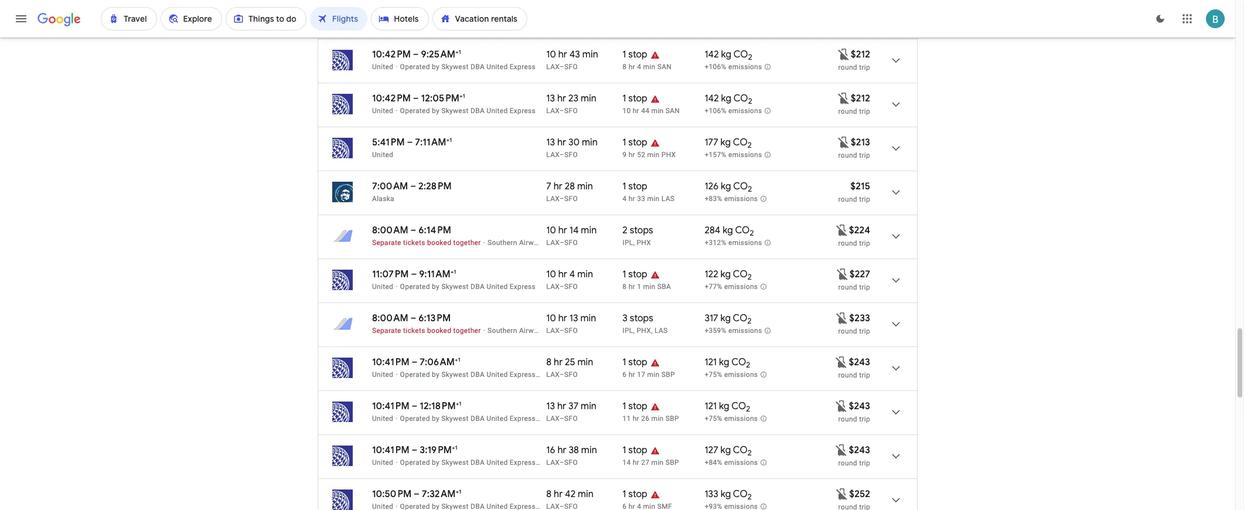 Task type: vqa. For each thing, say whether or not it's contained in the screenshot.
Separate
yes



Task type: locate. For each thing, give the bounding box(es) containing it.
this price for this flight doesn't include overhead bin access. if you need a carry-on bag, use the bags filter to update prices. image
[[835, 223, 849, 237], [836, 311, 850, 325], [835, 355, 849, 369], [835, 399, 849, 413], [835, 443, 849, 457], [836, 487, 850, 501]]

– left 9:25 am
[[413, 49, 419, 60]]

243 US dollars text field
[[849, 401, 871, 412]]

9 lax from the top
[[547, 415, 560, 423]]

min right 38
[[582, 445, 597, 456]]

trip for 10 hr 14 min
[[860, 239, 871, 247]]

1 vertical spatial sbp
[[666, 415, 680, 423]]

Arrival time: 12:18 PM on  Tuesday, November 21. text field
[[420, 400, 462, 412]]

phx down 2 stops flight. element
[[637, 239, 652, 247]]

hr inside 13 hr 30 min lax – sfo
[[558, 137, 567, 148]]

lax inside "8 hr 25 min lax – sfo"
[[547, 371, 560, 379]]

10:41 pm up departure time: 10:41 pm. text field
[[372, 357, 410, 368]]

0 horizontal spatial 14
[[570, 225, 579, 236]]

dba for 7:06 am
[[471, 371, 485, 379]]

kg inside 317 kg co 2
[[721, 313, 731, 324]]

operated down 10:42 pm – 9:25 am + 1
[[400, 63, 430, 71]]

+75% emissions down +359% emissions
[[705, 371, 758, 379]]

kg inside 133 kg co 2
[[721, 488, 731, 500]]

express, left "8 hr 25 min lax – sfo"
[[510, 371, 538, 379]]

9 1 stop flight. element from the top
[[623, 488, 648, 502]]

0 vertical spatial +75% emissions
[[705, 371, 758, 379]]

airways
[[519, 239, 545, 247], [519, 327, 545, 335]]

stops inside 3 stops ipl , phx , las
[[630, 313, 654, 324]]

sbp for 8 hr 25 min
[[662, 371, 675, 379]]

– inside 10:50 pm – 7:32 am + 1
[[414, 488, 420, 500]]

departure time: 10:41 pm. text field up departure time: 10:41 pm. text field
[[372, 357, 410, 368]]

8 1 stop flight. element from the top
[[623, 445, 648, 458]]

sbp inside layover (1 of 1) is a 14 hr 27 min overnight layover at san luis obispo county regional airport in san luis obispo. element
[[666, 459, 680, 467]]

8 stop from the top
[[629, 445, 648, 456]]

1 departure time: 10:42 pm. text field from the top
[[372, 5, 411, 16]]

1 10:41 pm from the top
[[372, 357, 410, 368]]

2 stops flight. element
[[623, 225, 654, 238]]

1 142 kg co 2 from the top
[[705, 49, 753, 62]]

1 stop for 8 hr 25 min
[[623, 357, 648, 368]]

leaves los angeles international airport at 10:41 pm on monday, november 20 and arrives at san francisco international airport at 7:06 am on tuesday, november 21. element
[[372, 356, 461, 368]]

13 inside 13 hr 23 min lax – sfo
[[547, 93, 555, 104]]

4 inside 1 stop 4 hr 33 min las
[[623, 195, 627, 203]]

3 by from the top
[[432, 107, 440, 115]]

sfo inside 10 hr 14 min lax – sfo
[[565, 239, 578, 247]]

operated down 10:41 pm – 3:19 pm + 1
[[400, 459, 430, 467]]

1 vertical spatial together
[[454, 327, 481, 335]]

1 inside 1 stop 4 hr 33 min las
[[623, 181, 627, 192]]

sfo inside 13 hr 37 min lax – sfo
[[565, 415, 578, 423]]

express
[[510, 19, 536, 27], [510, 63, 536, 71], [510, 107, 536, 115], [510, 283, 536, 291], [608, 371, 634, 379], [608, 415, 634, 423], [608, 459, 634, 467]]

121 down +359%
[[705, 357, 717, 368]]

co inside 317 kg co 2
[[733, 313, 748, 324]]

operated by skywest dba united express down arrival time: 9:25 am on  tuesday, november 21. text box
[[400, 63, 536, 71]]

3 round from the top
[[839, 151, 858, 160]]

3 trip from the top
[[860, 151, 871, 160]]

1 +75% emissions from the top
[[705, 371, 758, 379]]

3 10:41 pm from the top
[[372, 445, 410, 456]]

– left 12:18 pm
[[412, 401, 418, 412]]

airways for 10 hr 14 min
[[519, 239, 545, 247]]

2 trip from the top
[[860, 107, 871, 116]]

1 vertical spatial  image
[[484, 327, 486, 335]]

0 vertical spatial departure time: 10:42 pm. text field
[[372, 5, 411, 16]]

flight details. leaves los angeles international airport at 10:50 pm on monday, november 20 and arrives at san francisco international airport at 7:32 am on tuesday, november 21. image
[[883, 486, 911, 510]]

+ inside the 10:42 pm – 7:55 am + 1
[[456, 4, 459, 12]]

1 10:42 pm from the top
[[372, 5, 411, 16]]

14
[[570, 225, 579, 236], [623, 459, 631, 467]]

4 left 33
[[623, 195, 627, 203]]

10:42 pm left 7:55 am
[[372, 5, 411, 16]]

4 1 stop from the top
[[623, 269, 648, 280]]

0 vertical spatial ipl
[[623, 239, 634, 247]]

5 stop from the top
[[629, 269, 648, 280]]

sbp right the 26
[[666, 415, 680, 423]]

hr inside 7 hr 28 min lax – sfo
[[554, 181, 563, 192]]

Departure time: 10:41 PM. text field
[[372, 357, 410, 368], [372, 445, 410, 456]]

2 1 stop flight. element from the top
[[623, 93, 648, 106]]

flight details. leaves los angeles international airport at 8:00 am on monday, november 20 and arrives at san francisco international airport at 6:14 pm on monday, november 20. image
[[883, 222, 911, 250]]

hr left the 42
[[554, 488, 563, 500]]

1 southern airways express, frontier from the top
[[488, 239, 602, 247]]

1 trip from the top
[[860, 63, 871, 72]]

hr inside 10 hr 4 min lax – sfo
[[559, 269, 568, 280]]

1 $243 from the top
[[849, 357, 871, 368]]

0 vertical spatial +106%
[[705, 63, 727, 71]]

flight details. leaves los angeles international airport at 11:07 pm on monday, november 20 and arrives at san francisco international airport at 9:11 am on tuesday, november 21. image
[[883, 266, 911, 294]]

separate tickets booked together for 6:14 pm
[[372, 239, 481, 247]]

sfo inside 13 hr 30 min lax – sfo
[[565, 151, 578, 159]]

min for 8 hr 25 min lax – sfo
[[578, 357, 594, 368]]

co inside 126 kg co 2
[[734, 181, 748, 192]]

– left 7:55 am
[[413, 5, 419, 16]]

1 vertical spatial $243
[[849, 401, 871, 412]]

1 stop flight. element for 8 hr 42 min
[[623, 488, 648, 502]]

min for 10 hr 43 min lax – sfo
[[583, 49, 599, 60]]

– inside 10 hr 14 min lax – sfo
[[560, 239, 565, 247]]

sfo for 30
[[565, 151, 578, 159]]

6 1 stop flight. element from the top
[[623, 357, 648, 370]]

Departure time: 11:07 PM. text field
[[372, 269, 409, 280]]

0 vertical spatial southern
[[488, 239, 518, 247]]

– inside 13 hr 23 min lax – sfo
[[560, 107, 565, 115]]

+106% right layover (1 of 1) is a 8 hr 4 min overnight layover at san diego international airport in san diego. element
[[705, 63, 727, 71]]

2 separate tickets booked together from the top
[[372, 327, 481, 335]]

trip for 13 hr 30 min
[[860, 151, 871, 160]]

1 vertical spatial separate tickets booked together. this trip includes tickets from multiple airlines. missed connections may be protected by kiwi.com.. element
[[372, 327, 481, 335]]

6 stop from the top
[[629, 357, 648, 368]]

skywest down arrival time: 12:05 pm on  tuesday, november 21. text box
[[442, 107, 469, 115]]

0 horizontal spatial 4
[[570, 269, 575, 280]]

flight details. leaves los angeles international airport at 10:41 pm on monday, november 20 and arrives at san francisco international airport at 12:18 pm on tuesday, november 21. image
[[883, 398, 911, 426]]

1 horizontal spatial 14
[[623, 459, 631, 467]]

las down layover (1 of 1) is a 8 hr 1 min overnight layover at santa barbara airport in santa barbara. element
[[655, 327, 668, 335]]

6:13 pm
[[419, 313, 451, 324]]

sfo inside the 10 hr 43 min lax – sfo
[[565, 63, 578, 71]]

min right 28
[[578, 181, 593, 192]]

2 inside 177 kg co 2
[[748, 140, 752, 150]]

0 vertical spatial san
[[658, 63, 672, 71]]

min right 17
[[648, 371, 660, 379]]

co for 13 hr 30 min
[[733, 137, 748, 148]]

1 stop flight. element for 16 hr 38 min
[[623, 445, 648, 458]]

Departure time: 10:42 PM. text field
[[372, 5, 411, 16], [372, 49, 411, 60]]

1 departure time: 8:00 am. text field from the top
[[372, 225, 409, 236]]

 image
[[484, 239, 486, 247], [484, 327, 486, 335]]

10 down 10 hr 14 min lax – sfo
[[547, 269, 556, 280]]

las for 1 stop
[[662, 195, 675, 203]]

126
[[705, 181, 719, 192]]

trip for 10 hr 4 min
[[860, 283, 871, 291]]

separate tickets booked together. this trip includes tickets from multiple airlines. missed connections may be protected by kiwi.com.. element down 6:14 pm
[[372, 239, 481, 247]]

– down 'total duration 8 hr 25 min.' element
[[560, 371, 565, 379]]

0 vertical spatial +75%
[[705, 371, 723, 379]]

by for 12:18 pm
[[432, 415, 440, 423]]

10:42 pm up departure time: 5:41 pm. text box
[[372, 93, 411, 104]]

hr left 25 on the bottom
[[554, 357, 563, 368]]

9 sfo from the top
[[565, 415, 578, 423]]

+83%
[[705, 195, 723, 203]]

stop up the 26
[[629, 401, 648, 412]]

10:41 pm – 12:18 pm + 1
[[372, 400, 462, 412]]

1 vertical spatial 10:41 pm
[[372, 401, 410, 412]]

 image for 8:00 am – 6:14 pm
[[484, 239, 486, 247]]

express, down total duration 10 hr 14 min. element
[[547, 239, 575, 247]]

1 vertical spatial separate tickets booked together
[[372, 327, 481, 335]]

8 round from the top
[[839, 371, 858, 379]]

26
[[642, 415, 650, 423]]

airways for 10 hr 13 min
[[519, 327, 545, 335]]

booked
[[427, 239, 452, 247], [427, 327, 452, 335]]

1 up 10 hr 44 min san in the top right of the page
[[623, 93, 627, 104]]

0 vertical spatial departure time: 8:00 am. text field
[[372, 225, 409, 236]]

hr for 11 hr 26 min sbp
[[633, 415, 640, 423]]

212 US dollars text field
[[851, 93, 871, 104]]

0 vertical spatial together
[[454, 239, 481, 247]]

0 vertical spatial frontier
[[577, 239, 602, 247]]

emissions for 16 hr 38 min
[[725, 459, 758, 467]]

10:42 pm inside '10:42 pm – 12:05 pm + 1'
[[372, 93, 411, 104]]

2 sfo from the top
[[565, 107, 578, 115]]

4 stop from the top
[[629, 181, 648, 192]]

6 lax from the top
[[547, 283, 560, 291]]

– inside the 10:42 pm – 7:55 am + 1
[[413, 5, 419, 16]]

1 stop flight. element
[[623, 49, 648, 62], [623, 93, 648, 106], [623, 137, 648, 150], [623, 181, 648, 194], [623, 269, 648, 282], [623, 357, 648, 370], [623, 401, 648, 414], [623, 445, 648, 458], [623, 488, 648, 502]]

$224
[[849, 225, 871, 236]]

13 inside 13 hr 30 min lax – sfo
[[547, 137, 555, 148]]

$227
[[850, 269, 871, 280]]

13 left 30
[[547, 137, 555, 148]]

stop for 13 hr 30 min
[[629, 137, 648, 148]]

7 stop from the top
[[629, 401, 648, 412]]

177 kg co 2
[[705, 137, 752, 150]]

2 vertical spatial 10:41 pm
[[372, 445, 410, 456]]

6 trip from the top
[[860, 283, 871, 291]]

hr for 14 hr 27 min sbp
[[633, 459, 640, 467]]

– left the 12:05 pm
[[413, 93, 419, 104]]

3 stop from the top
[[629, 137, 648, 148]]

lax inside 13 hr 30 min lax – sfo
[[547, 151, 560, 159]]

10:41 pm for 7:06 am
[[372, 357, 410, 368]]

142 for 10 hr 43 min
[[705, 49, 719, 60]]

33
[[638, 195, 646, 203]]

2 departure time: 10:42 pm. text field from the top
[[372, 49, 411, 60]]

2 booked from the top
[[427, 327, 452, 335]]

trip down $243 text box
[[860, 415, 871, 423]]

sfo down the 43
[[565, 63, 578, 71]]

0 vertical spatial $243
[[849, 357, 871, 368]]

southern for 10 hr 14 min
[[488, 239, 518, 247]]

1 stop up 44
[[623, 93, 648, 104]]

0 vertical spatial booked
[[427, 239, 452, 247]]

by down the 12:05 pm
[[432, 107, 440, 115]]

emissions for 13 hr 23 min
[[729, 107, 763, 115]]

1 vertical spatial southern airways express, frontier
[[488, 327, 602, 335]]

2 stops from the top
[[630, 313, 654, 324]]

1 121 kg co 2 from the top
[[705, 357, 751, 370]]

8
[[623, 63, 627, 71], [623, 283, 627, 291], [547, 357, 552, 368], [547, 488, 552, 500]]

by down 12:18 pm
[[432, 415, 440, 423]]

2 vertical spatial operated by skywest dba united express, skywest dba united express
[[400, 459, 634, 467]]

7 lax from the top
[[547, 327, 560, 335]]

$212 for 13 hr 23 min
[[851, 93, 871, 104]]

this price for this flight doesn't include overhead bin access. if you need a carry-on bag, use the bags filter to update prices. image up $243 text box
[[835, 355, 849, 369]]

departure time: 10:42 pm. text field inside the leaves los angeles international airport at 10:42 pm on monday, november 20 and arrives at san francisco international airport at 9:25 am on tuesday, november 21. element
[[372, 49, 411, 60]]

4 inside 10 hr 4 min lax – sfo
[[570, 269, 575, 280]]

1 vertical spatial southern
[[488, 327, 518, 335]]

0 vertical spatial tickets
[[403, 239, 426, 247]]

7 1 stop from the top
[[623, 445, 648, 456]]

2 vertical spatial $243
[[849, 445, 871, 456]]

san for 10 hr 43 min
[[658, 63, 672, 71]]

+359% emissions
[[705, 327, 763, 335]]

0 vertical spatial airways
[[519, 239, 545, 247]]

express,
[[547, 239, 575, 247], [547, 327, 575, 335], [510, 371, 538, 379], [510, 415, 538, 423], [510, 459, 538, 467]]

leaves los angeles international airport at 10:42 pm on monday, november 20 and arrives at san francisco international airport at 12:05 pm on tuesday, november 21. element
[[372, 92, 465, 104]]

2 tickets from the top
[[403, 327, 426, 335]]

trip down 243 us dollars text box
[[860, 371, 871, 379]]

0 vertical spatial stops
[[630, 225, 654, 236]]

4 round from the top
[[839, 195, 858, 203]]

 image for 8:00 am – 6:13 pm
[[484, 327, 486, 335]]

total duration 10 hr 14 min. element
[[547, 225, 623, 238]]

– left 7:11 am
[[407, 137, 413, 148]]

lax down total duration 10 hr 43 min. element
[[547, 63, 560, 71]]

hr down 10 hr 4 min lax – sfo
[[559, 313, 568, 324]]

$243 left flight details. leaves los angeles international airport at 10:41 pm on monday, november 20 and arrives at san francisco international airport at 7:06 am on tuesday, november 21. icon
[[849, 357, 871, 368]]

10:42 pm
[[372, 5, 411, 16], [372, 49, 411, 60], [372, 93, 411, 104]]

stop for 10 hr 4 min
[[629, 269, 648, 280]]

1 vertical spatial departure time: 10:42 pm. text field
[[372, 49, 411, 60]]

hr for 6 hr 17 min sbp
[[629, 371, 636, 379]]

10 down 10 hr 4 min lax – sfo
[[547, 313, 556, 324]]

sfo for 28
[[565, 195, 578, 203]]

1 vertical spatial +106%
[[705, 107, 727, 115]]

hr inside 13 hr 23 min lax – sfo
[[558, 93, 567, 104]]

0 vertical spatial 142 kg co 2
[[705, 49, 753, 62]]

0 vertical spatial separate tickets booked together. this trip includes tickets from multiple airlines. missed connections may be protected by kiwi.com.. element
[[372, 239, 481, 247]]

1 vertical spatial phx
[[637, 239, 652, 247]]

+ for 12:05 pm
[[460, 92, 463, 100]]

$243 left flight details. leaves los angeles international airport at 10:41 pm on monday, november 20 and arrives at san francisco international airport at 12:18 pm on tuesday, november 21. 'icon'
[[849, 401, 871, 412]]

Arrival time: 6:14 PM. text field
[[419, 225, 452, 236]]

2 for 10 hr 14 min
[[750, 228, 754, 238]]

5:41 pm – 7:11 am + 1
[[372, 136, 452, 148]]

stop up 8 hr 1 min sba
[[629, 269, 648, 280]]

1 vertical spatial $212
[[851, 93, 871, 104]]

1 by from the top
[[432, 19, 440, 27]]

1 round trip from the top
[[839, 63, 871, 72]]

ipl inside 3 stops ipl , phx , las
[[623, 327, 634, 335]]

change appearance image
[[1147, 5, 1175, 33]]

hr for 7 hr 28 min lax – sfo
[[554, 181, 563, 192]]

1 tickets from the top
[[403, 239, 426, 247]]

13
[[547, 93, 555, 104], [547, 137, 555, 148], [570, 313, 579, 324], [547, 401, 555, 412]]

min right the 26
[[652, 415, 664, 423]]

1 stop flight. element up 8 hr 1 min sba
[[623, 269, 648, 282]]

0 vertical spatial separate
[[372, 239, 402, 247]]

sfo down 25 on the bottom
[[565, 371, 578, 379]]

0 vertical spatial operated by skywest dba united express, skywest dba united express
[[400, 371, 634, 379]]

by down "7:06 am"
[[432, 371, 440, 379]]

1 stop up 11
[[623, 401, 648, 412]]

san
[[658, 63, 672, 71], [666, 107, 680, 115]]

tickets down leaves los angeles international airport at 8:00 am on monday, november 20 and arrives at san francisco international airport at 6:13 pm on monday, november 20. element on the left
[[403, 327, 426, 335]]

9 round trip from the top
[[839, 459, 871, 467]]

operated for 12:18 pm
[[400, 415, 430, 423]]

1 vertical spatial airways
[[519, 327, 545, 335]]

hr inside 13 hr 37 min lax – sfo
[[558, 401, 567, 412]]

2 vertical spatial 10:42 pm
[[372, 93, 411, 104]]

6 operated from the top
[[400, 415, 430, 423]]

min right the 42
[[578, 488, 594, 500]]

departure time: 10:42 pm. text field left 7:55 am
[[372, 5, 411, 16]]

1 vertical spatial san
[[666, 107, 680, 115]]

7 trip from the top
[[860, 327, 871, 335]]

+106% for 13 hr 23 min
[[705, 107, 727, 115]]

layover (1 of 1) is a 10 hr 44 min overnight layover at san diego international airport in san diego. element
[[623, 106, 699, 116]]

0 vertical spatial 14
[[570, 225, 579, 236]]

trip for 10 hr 43 min
[[860, 63, 871, 72]]

2 together from the top
[[454, 327, 481, 335]]

2 horizontal spatial 4
[[638, 63, 642, 71]]

hr left 30
[[558, 137, 567, 148]]

4 for 8
[[638, 63, 642, 71]]

10:42 pm inside the 10:42 pm – 7:55 am + 1
[[372, 5, 411, 16]]

sfo inside 10 hr 4 min lax – sfo
[[565, 283, 578, 291]]

8 hr 1 min sba
[[623, 283, 671, 291]]

operated for 7:55 am
[[400, 19, 430, 27]]

17
[[638, 371, 646, 379]]

southern
[[488, 239, 518, 247], [488, 327, 518, 335]]

hr for 8 hr 4 min san
[[629, 63, 636, 71]]

1 vertical spatial 121 kg co 2
[[705, 401, 751, 414]]

10 for 13
[[547, 313, 556, 324]]

express, for 16
[[510, 459, 538, 467]]

1 stops from the top
[[630, 225, 654, 236]]

2
[[749, 52, 753, 62], [749, 96, 753, 106], [748, 140, 752, 150], [748, 184, 753, 194], [623, 225, 628, 236], [750, 228, 754, 238], [748, 272, 752, 282], [748, 316, 752, 326], [747, 360, 751, 370], [747, 404, 751, 414], [748, 448, 752, 458], [748, 492, 752, 502]]

frontier down total duration 10 hr 14 min. element
[[577, 239, 602, 247]]

total duration 10 hr 43 min. element
[[547, 49, 623, 62]]

southern airways express, frontier up 25 on the bottom
[[488, 327, 602, 335]]

5 sfo from the top
[[565, 239, 578, 247]]

0 vertical spatial  image
[[484, 239, 486, 247]]

10 inside 10 hr 4 min lax – sfo
[[547, 269, 556, 280]]

lax inside 10 hr 4 min lax – sfo
[[547, 283, 560, 291]]

– inside 10:41 pm – 3:19 pm + 1
[[412, 445, 418, 456]]

2 vertical spatial sbp
[[666, 459, 680, 467]]

ipl inside 2 stops ipl , phx
[[623, 239, 634, 247]]

9 stop from the top
[[629, 488, 648, 500]]

1 vertical spatial booked
[[427, 327, 452, 335]]

total duration 10 hr 4 min. element
[[547, 269, 623, 282]]

trip for 10 hr 13 min
[[860, 327, 871, 335]]

kg inside 122 kg co 2
[[721, 269, 731, 280]]

1 vertical spatial 121
[[705, 401, 717, 412]]

sfo inside 7 hr 28 min lax – sfo
[[565, 195, 578, 203]]

5 operated from the top
[[400, 371, 430, 379]]

layover (1 of 1) is a 8 hr 1 min overnight layover at santa barbara airport in santa barbara. element
[[623, 282, 699, 291]]

10:42 pm – 7:55 am + 1
[[372, 4, 461, 16]]

lax up 7
[[547, 151, 560, 159]]

0 vertical spatial southern airways express, frontier
[[488, 239, 602, 247]]

0 vertical spatial 4
[[638, 63, 642, 71]]

0 vertical spatial phx
[[662, 151, 676, 159]]

7 1 stop flight. element from the top
[[623, 401, 648, 414]]

round for 8 hr 25 min
[[839, 371, 858, 379]]

hr
[[559, 49, 568, 60], [629, 63, 636, 71], [558, 93, 567, 104], [633, 107, 640, 115], [558, 137, 567, 148], [629, 151, 636, 159], [554, 181, 563, 192], [629, 195, 636, 203], [559, 225, 568, 236], [559, 269, 568, 280], [629, 283, 636, 291], [559, 313, 568, 324], [554, 357, 563, 368], [629, 371, 636, 379], [558, 401, 567, 412], [633, 415, 640, 423], [558, 445, 567, 456], [633, 459, 640, 467], [554, 488, 563, 500]]

1 southern from the top
[[488, 239, 518, 247]]

1 stop for 13 hr 37 min
[[623, 401, 648, 412]]

tickets
[[403, 239, 426, 247], [403, 327, 426, 335]]

kg inside 127 kg co 2
[[721, 445, 731, 456]]

8 down total duration 10 hr 43 min. element
[[623, 63, 627, 71]]

layover (1 of 2) is a 30 min layover at imperial county airport in el centro. layover (2 of 2) is a 4 hr 21 min layover at phoenix sky harbor international airport in phoenix. element
[[623, 238, 699, 247]]

phx inside 3 stops ipl , phx , las
[[637, 327, 652, 335]]

leaves los angeles international airport at 10:41 pm on monday, november 20 and arrives at san francisco international airport at 12:18 pm on tuesday, november 21. element
[[372, 400, 462, 412]]

6:14 pm
[[419, 225, 452, 236]]

ipl
[[623, 239, 634, 247], [623, 327, 634, 335]]

1 vertical spatial tickets
[[403, 327, 426, 335]]

sfo inside 10 hr 13 min lax – sfo
[[565, 327, 578, 335]]

243 US dollars text field
[[849, 445, 871, 456]]

10 inside 10 hr 14 min lax – sfo
[[547, 225, 556, 236]]

8 round trip from the top
[[839, 415, 871, 423]]

3 round trip from the top
[[839, 151, 871, 160]]

10:41 pm – 7:06 am + 1
[[372, 356, 461, 368]]

10 inside the 10 hr 43 min lax – sfo
[[547, 49, 556, 60]]

round down $212 text box
[[839, 107, 858, 116]]

2 121 from the top
[[705, 401, 717, 412]]

– inside 5:41 pm – 7:11 am + 1
[[407, 137, 413, 148]]

min inside the 10 hr 43 min lax – sfo
[[583, 49, 599, 60]]

+106% for 10 hr 43 min
[[705, 63, 727, 71]]

frontier
[[577, 239, 602, 247], [577, 327, 602, 335]]

2 departure time: 8:00 am. text field from the top
[[372, 313, 409, 324]]

1 vertical spatial 142
[[705, 93, 719, 104]]

2 10:42 pm from the top
[[372, 49, 411, 60]]

phx inside 2 stops ipl , phx
[[637, 239, 652, 247]]

– inside 13 hr 30 min lax – sfo
[[560, 151, 565, 159]]

1 operated by skywest dba united express, skywest dba united express from the top
[[400, 371, 634, 379]]

1 vertical spatial departure time: 10:41 pm. text field
[[372, 445, 410, 456]]

2 stop from the top
[[629, 93, 648, 104]]

10:42 pm for 9:25 am
[[372, 49, 411, 60]]

2 for 13 hr 23 min
[[749, 96, 753, 106]]

min for 8 hr 1 min sba
[[644, 283, 656, 291]]

round trip down $243 text box
[[839, 415, 871, 423]]

2 142 from the top
[[705, 93, 719, 104]]

1 booked from the top
[[427, 239, 452, 247]]

lax down total duration 13 hr 23 min. element
[[547, 107, 560, 115]]

+106% emissions
[[705, 63, 763, 71], [705, 107, 763, 115]]

alaska
[[372, 195, 395, 203]]

+ inside '10:42 pm – 12:05 pm + 1'
[[460, 92, 463, 100]]

2 vertical spatial phx
[[637, 327, 652, 335]]

skywest down arrival time: 12:18 pm on  tuesday, november 21. text field
[[442, 415, 469, 423]]

3 operated by skywest dba united express from the top
[[400, 107, 536, 115]]

+ inside 10:41 pm – 3:19 pm + 1
[[452, 444, 455, 452]]

10:41 pm
[[372, 357, 410, 368], [372, 401, 410, 412], [372, 445, 410, 456]]

0 vertical spatial 142
[[705, 49, 719, 60]]

3 stops flight. element
[[623, 313, 654, 326]]

2 operated from the top
[[400, 63, 430, 71]]

0 vertical spatial sbp
[[662, 371, 675, 379]]

min inside 13 hr 23 min lax – sfo
[[581, 93, 597, 104]]

sfo for 25
[[565, 371, 578, 379]]

142
[[705, 49, 719, 60], [705, 93, 719, 104]]

stop up 33
[[629, 181, 648, 192]]

9
[[623, 151, 627, 159]]

0 vertical spatial 10:42 pm
[[372, 5, 411, 16]]

10 sfo from the top
[[565, 459, 578, 467]]

phx
[[662, 151, 676, 159], [637, 239, 652, 247], [637, 327, 652, 335]]

round trip
[[839, 63, 871, 72], [839, 107, 871, 116], [839, 151, 871, 160], [839, 239, 871, 247], [839, 283, 871, 291], [839, 327, 871, 335], [839, 371, 871, 379], [839, 415, 871, 423], [839, 459, 871, 467]]

215 US dollars text field
[[851, 181, 871, 192]]

leaves los angeles international airport at 10:50 pm on monday, november 20 and arrives at san francisco international airport at 7:32 am on tuesday, november 21. element
[[372, 488, 462, 500]]

this price for this flight doesn't include overhead bin access. if you need a carry-on bag, use the bags filter to update prices. image up $215
[[837, 135, 851, 149]]

126 kg co 2
[[705, 181, 753, 194]]

1 horizontal spatial 4
[[623, 195, 627, 203]]

sbp
[[662, 371, 675, 379], [666, 415, 680, 423], [666, 459, 680, 467]]

departure time: 10:41 pm. text field for 3:19 pm
[[372, 445, 410, 456]]

1 1 stop from the top
[[623, 49, 648, 60]]

trip down $224
[[860, 239, 871, 247]]

121
[[705, 357, 717, 368], [705, 401, 717, 412]]

lax inside 13 hr 23 min lax – sfo
[[547, 107, 560, 115]]

1 vertical spatial separate
[[372, 327, 402, 335]]

trip inside $215 round trip
[[860, 195, 871, 203]]

together up arrival time: 9:11 am on  tuesday, november 21. text box
[[454, 239, 481, 247]]

leaves los angeles international airport at 11:07 pm on monday, november 20 and arrives at san francisco international airport at 9:11 am on tuesday, november 21. element
[[372, 268, 457, 280]]

round down $224
[[839, 239, 858, 247]]

7 sfo from the top
[[565, 327, 578, 335]]

1 vertical spatial stops
[[630, 313, 654, 324]]

total duration 7 hr 28 min. element
[[547, 181, 623, 194]]

this price for this flight doesn't include overhead bin access. if you need a carry-on bag, use the bags filter to update prices. image for 38
[[835, 443, 849, 457]]

13 inside 13 hr 37 min lax – sfo
[[547, 401, 555, 412]]

dba for 12:18 pm
[[471, 415, 485, 423]]

1 vertical spatial departure time: 8:00 am. text field
[[372, 313, 409, 324]]

1 right 7:32 am
[[459, 488, 462, 496]]

min
[[583, 49, 599, 60], [644, 63, 656, 71], [581, 93, 597, 104], [652, 107, 664, 115], [582, 137, 598, 148], [648, 151, 660, 159], [578, 181, 593, 192], [648, 195, 660, 203], [581, 225, 597, 236], [578, 269, 593, 280], [644, 283, 656, 291], [581, 313, 597, 324], [578, 357, 594, 368], [648, 371, 660, 379], [581, 401, 597, 412], [652, 415, 664, 423], [582, 445, 597, 456], [652, 459, 664, 467], [578, 488, 594, 500]]

0 vertical spatial las
[[662, 195, 675, 203]]

1 vertical spatial 142 kg co 2
[[705, 93, 753, 106]]

this price for this flight doesn't include overhead bin access. if you need a carry-on bag, use the bags filter to update prices. image
[[837, 47, 851, 61], [837, 91, 851, 105], [837, 135, 851, 149], [836, 267, 850, 281]]

8 for 8 hr 42 min
[[547, 488, 552, 500]]

122
[[705, 269, 719, 280]]

skywest down arrival time: 7:55 am on  tuesday, november 21. "text box"
[[442, 19, 469, 27]]

28
[[565, 181, 575, 192]]

lax up 16
[[547, 415, 560, 423]]

min inside 16 hr 38 min lax – sfo
[[582, 445, 597, 456]]

sbp for 13 hr 37 min
[[666, 415, 680, 423]]

co inside 127 kg co 2
[[733, 445, 748, 456]]

6 sfo from the top
[[565, 283, 578, 291]]

13 hr 23 min lax – sfo
[[547, 93, 597, 115]]

las
[[662, 195, 675, 203], [655, 327, 668, 335]]

operated for 9:11 am
[[400, 283, 430, 291]]

0 vertical spatial 8:00 am
[[372, 225, 409, 236]]

min for 13 hr 37 min lax – sfo
[[581, 401, 597, 412]]

min inside "8 hr 25 min lax – sfo"
[[578, 357, 594, 368]]

2 10:41 pm from the top
[[372, 401, 410, 412]]

1 vertical spatial operated by skywest dba united express, skywest dba united express
[[400, 415, 634, 423]]

trip
[[860, 63, 871, 72], [860, 107, 871, 116], [860, 151, 871, 160], [860, 195, 871, 203], [860, 239, 871, 247], [860, 283, 871, 291], [860, 327, 871, 335], [860, 371, 871, 379], [860, 415, 871, 423], [860, 459, 871, 467]]

sfo for 38
[[565, 459, 578, 467]]

2 frontier from the top
[[577, 327, 602, 335]]

1 vertical spatial +106% emissions
[[705, 107, 763, 115]]

united
[[372, 19, 394, 27], [487, 19, 508, 27], [372, 63, 394, 71], [487, 63, 508, 71], [372, 107, 394, 115], [487, 107, 508, 115], [372, 151, 394, 159], [372, 283, 394, 291], [487, 283, 508, 291], [372, 371, 394, 379], [487, 371, 508, 379], [585, 371, 606, 379], [372, 415, 394, 423], [487, 415, 508, 423], [585, 415, 606, 423], [372, 459, 394, 467], [487, 459, 508, 467], [585, 459, 606, 467]]

9 trip from the top
[[860, 415, 871, 423]]

10 left the 43
[[547, 49, 556, 60]]

9:11 am
[[419, 269, 451, 280]]

0 vertical spatial 121 kg co 2
[[705, 357, 751, 370]]

8 trip from the top
[[860, 371, 871, 379]]

1 +106% from the top
[[705, 63, 727, 71]]

layover (1 of 1) is a 8 hr 4 min overnight layover at san diego international airport in san diego. element
[[623, 62, 699, 72]]

round for 13 hr 23 min
[[839, 107, 858, 116]]

1 vertical spatial frontier
[[577, 327, 602, 335]]

Departure time: 10:41 PM. text field
[[372, 401, 410, 412]]

10:42 pm inside 10:42 pm – 9:25 am + 1
[[372, 49, 411, 60]]

round for 13 hr 37 min
[[839, 415, 858, 423]]

stops
[[630, 225, 654, 236], [630, 313, 654, 324]]

sfo inside 13 hr 23 min lax – sfo
[[565, 107, 578, 115]]

10 round from the top
[[839, 459, 858, 467]]

stop up 52
[[629, 137, 648, 148]]

lax inside 10 hr 14 min lax – sfo
[[547, 239, 560, 247]]

operated by skywest dba united express, skywest dba united express for 16 hr 38 min
[[400, 459, 634, 467]]

flight details. leaves los angeles international airport at 10:42 pm on monday, november 20 and arrives at san francisco international airport at 12:05 pm on tuesday, november 21. image
[[883, 90, 911, 118]]

13 for 13 hr 30 min
[[547, 137, 555, 148]]

min right 23
[[581, 93, 597, 104]]

0 vertical spatial 10:41 pm
[[372, 357, 410, 368]]

10 hr 13 min lax – sfo
[[547, 313, 597, 335]]

14 hr 27 min sbp
[[623, 459, 680, 467]]

las inside 1 stop 4 hr 33 min las
[[662, 195, 675, 203]]

10:42 pm – 9:25 am + 1
[[372, 48, 461, 60]]

hr left sba
[[629, 283, 636, 291]]

+ inside 10:50 pm – 7:32 am + 1
[[456, 488, 459, 496]]

leaves los angeles international airport at 5:41 pm on monday, november 20 and arrives at san francisco international airport at 7:11 am on tuesday, november 21. element
[[372, 136, 452, 148]]

2 inside 284 kg co 2
[[750, 228, 754, 238]]

kg for 8 hr 25 min
[[720, 357, 730, 368]]

0 vertical spatial +106% emissions
[[705, 63, 763, 71]]

10:41 pm inside 10:41 pm – 3:19 pm + 1
[[372, 445, 410, 456]]

sfo down 23
[[565, 107, 578, 115]]

departure time: 8:00 am. text field down alaska
[[372, 225, 409, 236]]

5 lax from the top
[[547, 239, 560, 247]]

2 for 13 hr 30 min
[[748, 140, 752, 150]]

10:41 pm – 3:19 pm + 1
[[372, 444, 458, 456]]

3 1 stop flight. element from the top
[[623, 137, 648, 150]]

142 kg co 2 for 13 hr 23 min
[[705, 93, 753, 106]]

kg inside 126 kg co 2
[[721, 181, 732, 192]]

2 +106% from the top
[[705, 107, 727, 115]]

leaves los angeles international airport at 10:41 pm on monday, november 20 and arrives at san francisco international airport at 3:19 pm on tuesday, november 21. element
[[372, 444, 458, 456]]

1 right the 12:05 pm
[[463, 92, 465, 100]]

skywest down 16
[[539, 459, 567, 467]]

243 US dollars text field
[[849, 357, 871, 368]]

3 stops ipl , phx , las
[[623, 313, 668, 335]]

4 1 stop flight. element from the top
[[623, 181, 648, 194]]

5 by from the top
[[432, 371, 440, 379]]

8:00 am
[[372, 225, 409, 236], [372, 313, 409, 324]]

2 ipl from the top
[[623, 327, 634, 335]]

1 inside the 10:42 pm – 7:55 am + 1
[[459, 4, 461, 12]]

4 trip from the top
[[860, 195, 871, 203]]

7 operated from the top
[[400, 459, 430, 467]]

round for 16 hr 38 min
[[839, 459, 858, 467]]

total duration 13 hr 23 min. element
[[547, 93, 623, 106]]

5 trip from the top
[[860, 239, 871, 247]]

+75% emissions for 8 hr 25 min
[[705, 371, 758, 379]]

sbp inside layover (1 of 1) is a 11 hr 26 min overnight layover at san luis obispo county regional airport in san luis obispo. element
[[666, 415, 680, 423]]

2 1 stop from the top
[[623, 93, 648, 104]]

round
[[839, 63, 858, 72], [839, 107, 858, 116], [839, 151, 858, 160], [839, 195, 858, 203], [839, 239, 858, 247], [839, 283, 858, 291], [839, 327, 858, 335], [839, 371, 858, 379], [839, 415, 858, 423], [839, 459, 858, 467]]

phx inside layover (1 of 1) is a 9 hr 52 min overnight layover at phoenix sky harbor international airport in phoenix. element
[[662, 151, 676, 159]]

kg inside 284 kg co 2
[[723, 225, 734, 236]]

2 separate from the top
[[372, 327, 402, 335]]

tickets for 6:13 pm
[[403, 327, 426, 335]]

1 operated by skywest dba united express from the top
[[400, 19, 536, 27]]

2 inside 317 kg co 2
[[748, 316, 752, 326]]

+ inside 11:07 pm – 9:11 am + 1
[[451, 268, 454, 276]]

hr up 10 hr 44 min san in the top right of the page
[[629, 63, 636, 71]]

1 vertical spatial 8:00 am
[[372, 313, 409, 324]]

stop for 8 hr 42 min
[[629, 488, 648, 500]]

round trip down $224
[[839, 239, 871, 247]]

trip down $227
[[860, 283, 871, 291]]

5 1 stop flight. element from the top
[[623, 269, 648, 282]]

2 8:00 am from the top
[[372, 313, 409, 324]]

– down total duration 16 hr 38 min. 'element'
[[560, 459, 565, 467]]

1 vertical spatial las
[[655, 327, 668, 335]]

121 for 13 hr 37 min
[[705, 401, 717, 412]]

0 vertical spatial separate tickets booked together
[[372, 239, 481, 247]]

5 1 stop from the top
[[623, 357, 648, 368]]

2 for 16 hr 38 min
[[748, 448, 752, 458]]

separate tickets booked together. this trip includes tickets from multiple airlines. missed connections may be protected by kiwi.com.. element
[[372, 239, 481, 247], [372, 327, 481, 335]]

1 departure time: 10:41 pm. text field from the top
[[372, 357, 410, 368]]

stops inside 2 stops ipl , phx
[[630, 225, 654, 236]]

1 vertical spatial +75% emissions
[[705, 415, 758, 423]]

this price for this flight doesn't include overhead bin access. if you need a carry-on bag, use the bags filter to update prices. image for 14
[[835, 223, 849, 237]]

+84%
[[705, 459, 723, 467]]

3 lax from the top
[[547, 151, 560, 159]]

2 +106% emissions from the top
[[705, 107, 763, 115]]

Departure time: 10:50 PM. text field
[[372, 488, 412, 500]]

1 stop for 16 hr 38 min
[[623, 445, 648, 456]]

+77% emissions
[[705, 283, 758, 291]]

this price for this flight doesn't include overhead bin access. if you need a carry-on bag, use the bags filter to update prices. image down $243 text box
[[835, 443, 849, 457]]

1 vertical spatial 10:42 pm
[[372, 49, 411, 60]]

sbp inside layover (1 of 1) is a 6 hr 17 min overnight layover at san luis obispo county regional airport in san luis obispo. element
[[662, 371, 675, 379]]

10:41 pm inside 10:41 pm – 12:18 pm + 1
[[372, 401, 410, 412]]

by for 7:55 am
[[432, 19, 440, 27]]

2 inside 2 stops ipl , phx
[[623, 225, 628, 236]]

trip down $212 text box
[[860, 107, 871, 116]]

13 hr 37 min lax – sfo
[[547, 401, 597, 423]]

11:07 pm
[[372, 269, 409, 280]]

min for 9 hr 52 min phx
[[648, 151, 660, 159]]

Departure time: 8:00 AM. text field
[[372, 225, 409, 236], [372, 313, 409, 324]]

4 for 1
[[623, 195, 627, 203]]

stop
[[629, 49, 648, 60], [629, 93, 648, 104], [629, 137, 648, 148], [629, 181, 648, 192], [629, 269, 648, 280], [629, 357, 648, 368], [629, 401, 648, 412], [629, 445, 648, 456], [629, 488, 648, 500]]

airways left 10 hr 13 min lax – sfo
[[519, 327, 545, 335]]

separate
[[372, 239, 402, 247], [372, 327, 402, 335]]

1 vertical spatial +75%
[[705, 415, 723, 423]]

stop up 44
[[629, 93, 648, 104]]

+ inside 5:41 pm – 7:11 am + 1
[[447, 136, 450, 144]]

+77%
[[705, 283, 723, 291]]

0 vertical spatial $212
[[851, 49, 871, 60]]

lax for 16 hr 38 min
[[547, 459, 560, 467]]

min inside 13 hr 30 min lax – sfo
[[582, 137, 598, 148]]

separate tickets booked together down 6:13 pm
[[372, 327, 481, 335]]

3 1 stop from the top
[[623, 137, 648, 148]]

min inside 10 hr 4 min lax – sfo
[[578, 269, 593, 280]]

2 +75% emissions from the top
[[705, 415, 758, 423]]

co inside 133 kg co 2
[[734, 488, 748, 500]]

min left 3
[[581, 313, 597, 324]]

1 inside layover (1 of 1) is a 8 hr 1 min overnight layover at santa barbara airport in santa barbara. element
[[638, 283, 642, 291]]

10 hr 44 min san
[[623, 107, 680, 115]]

stops up layover (1 of 2) is a 30 min layover at imperial county airport in el centro. layover (2 of 2) is a 4 hr 21 min layover at phoenix sky harbor international airport in phoenix. element
[[630, 225, 654, 236]]

by down 9:11 am
[[432, 283, 440, 291]]

trip down $243 text field
[[860, 459, 871, 467]]

1 round from the top
[[839, 63, 858, 72]]

– down total duration 10 hr 14 min. element
[[560, 239, 565, 247]]

8 lax from the top
[[547, 371, 560, 379]]

min left sba
[[644, 283, 656, 291]]

1 stop flight. element up 33
[[623, 181, 648, 194]]

– inside 16 hr 38 min lax – sfo
[[560, 459, 565, 467]]

2 departure time: 10:41 pm. text field from the top
[[372, 445, 410, 456]]

122 kg co 2
[[705, 269, 752, 282]]

1 vertical spatial ipl
[[623, 327, 634, 335]]

0 vertical spatial departure time: 10:41 pm. text field
[[372, 357, 410, 368]]

hr inside the 10 hr 43 min lax – sfo
[[559, 49, 568, 60]]

southern airways express, frontier for 10 hr 13 min
[[488, 327, 602, 335]]

2 $243 from the top
[[849, 401, 871, 412]]

co inside 122 kg co 2
[[733, 269, 748, 280]]

1  image from the top
[[484, 239, 486, 247]]

lax inside 13 hr 37 min lax – sfo
[[547, 415, 560, 423]]

operated for 7:06 am
[[400, 371, 430, 379]]

1 vertical spatial 4
[[623, 195, 627, 203]]

– down total duration 7 hr 28 min. element
[[560, 195, 565, 203]]

2 inside 127 kg co 2
[[748, 448, 752, 458]]

co inside 177 kg co 2
[[733, 137, 748, 148]]

–
[[413, 5, 419, 16], [413, 49, 419, 60], [560, 63, 565, 71], [413, 93, 419, 104], [560, 107, 565, 115], [407, 137, 413, 148], [560, 151, 565, 159], [411, 181, 416, 192], [560, 195, 565, 203], [411, 225, 417, 236], [560, 239, 565, 247], [411, 269, 417, 280], [560, 283, 565, 291], [411, 313, 417, 324], [560, 327, 565, 335], [412, 357, 418, 368], [560, 371, 565, 379], [412, 401, 418, 412], [560, 415, 565, 423], [412, 445, 418, 456], [560, 459, 565, 467], [414, 488, 420, 500]]

+ inside 10:42 pm – 9:25 am + 1
[[456, 48, 459, 56]]

1 +106% emissions from the top
[[705, 63, 763, 71]]

8 for 8 hr 25 min lax – sfo
[[547, 357, 552, 368]]

tickets down leaves los angeles international airport at 8:00 am on monday, november 20 and arrives at san francisco international airport at 6:14 pm on monday, november 20. element
[[403, 239, 426, 247]]

stop for 16 hr 38 min
[[629, 445, 648, 456]]

2 vertical spatial 4
[[570, 269, 575, 280]]

emissions
[[729, 63, 763, 71], [729, 107, 763, 115], [729, 151, 763, 159], [725, 195, 758, 203], [729, 239, 763, 247], [725, 283, 758, 291], [729, 327, 763, 335], [725, 371, 758, 379], [725, 415, 758, 423], [725, 459, 758, 467]]

leaves los angeles international airport at 7:00 am on monday, november 20 and arrives at san francisco international airport at 2:28 pm on monday, november 20. element
[[372, 181, 452, 192]]

las inside 3 stops ipl , phx , las
[[655, 327, 668, 335]]

7:55 am
[[421, 5, 456, 16]]

operated by skywest dba united express, skywest dba united express
[[400, 371, 634, 379], [400, 415, 634, 423], [400, 459, 634, 467]]

stop for 13 hr 23 min
[[629, 93, 648, 104]]

1 stop for 8 hr 42 min
[[623, 488, 648, 500]]

0 vertical spatial 121
[[705, 357, 717, 368]]



Task type: describe. For each thing, give the bounding box(es) containing it.
1 inside 11:07 pm – 9:11 am + 1
[[454, 268, 457, 276]]

operated by skywest dba united express for 9:25 am
[[400, 63, 536, 71]]

127
[[705, 445, 719, 456]]

9 hr 52 min phx
[[623, 151, 676, 159]]

3
[[623, 313, 628, 324]]

6 hr 17 min sbp
[[623, 371, 675, 379]]

Arrival time: 6:13 PM. text field
[[419, 313, 451, 324]]

– inside 13 hr 37 min lax – sfo
[[560, 415, 565, 423]]

kg for 13 hr 23 min
[[722, 93, 732, 104]]

layover (1 of 1) is a 4 hr 33 min layover at harry reid international airport in las vegas. element
[[623, 194, 699, 203]]

224 US dollars text field
[[849, 225, 871, 236]]

133 kg co 2
[[705, 488, 752, 502]]

leaves los angeles international airport at 10:42 pm on monday, november 20 and arrives at san francisco international airport at 7:55 am on tuesday, november 21. element
[[372, 4, 461, 16]]

+ for 7:32 am
[[456, 488, 459, 496]]

leaves los angeles international airport at 8:00 am on monday, november 20 and arrives at san francisco international airport at 6:13 pm on monday, november 20. element
[[372, 313, 451, 324]]

trip for 13 hr 37 min
[[860, 415, 871, 423]]

Arrival time: 9:25 AM on  Tuesday, November 21. text field
[[421, 48, 461, 60]]

$243 for 16 hr 38 min
[[849, 445, 871, 456]]

sfo for 23
[[565, 107, 578, 115]]

Departure time: 7:00 AM. text field
[[372, 181, 408, 192]]

this price for this flight doesn't include overhead bin access. if you need a carry-on bag, use the bags filter to update prices. image for 10 hr 43 min
[[837, 47, 851, 61]]

sba
[[658, 283, 671, 291]]

10 hr 43 min lax – sfo
[[547, 49, 599, 71]]

16
[[547, 445, 556, 456]]

$252
[[850, 488, 871, 500]]

1 down 14 hr 27 min sbp
[[623, 488, 627, 500]]

10:50 pm – 7:32 am + 1
[[372, 488, 462, 500]]

trip for 13 hr 23 min
[[860, 107, 871, 116]]

121 for 8 hr 25 min
[[705, 357, 717, 368]]

stop for 13 hr 37 min
[[629, 401, 648, 412]]

133
[[705, 488, 719, 500]]

$213
[[851, 137, 871, 148]]

Arrival time: 3:19 PM on  Tuesday, November 21. text field
[[420, 444, 458, 456]]

– inside 11:07 pm – 9:11 am + 1
[[411, 269, 417, 280]]

by for 9:11 am
[[432, 283, 440, 291]]

27
[[642, 459, 650, 467]]

leaves los angeles international airport at 10:42 pm on monday, november 20 and arrives at san francisco international airport at 9:25 am on tuesday, november 21. element
[[372, 48, 461, 60]]

total duration 13 hr 37 min. element
[[547, 401, 623, 414]]

2 for 13 hr 37 min
[[747, 404, 751, 414]]

252 US dollars text field
[[850, 488, 871, 500]]

1 inside 5:41 pm – 7:11 am + 1
[[450, 136, 452, 144]]

flight details. leaves los angeles international airport at 10:41 pm on monday, november 20 and arrives at san francisco international airport at 3:19 pm on tuesday, november 21. image
[[883, 442, 911, 470]]

Departure time: 5:41 PM. text field
[[372, 137, 405, 148]]

round trip for 16 hr 38 min
[[839, 459, 871, 467]]

+83% emissions
[[705, 195, 758, 203]]

Arrival time: 7:06 AM on  Tuesday, November 21. text field
[[420, 356, 461, 368]]

10:50 pm
[[372, 488, 412, 500]]

hr for 13 hr 23 min lax – sfo
[[558, 93, 567, 104]]

total duration 16 hr 38 min. element
[[547, 445, 623, 458]]

hr inside 1 stop 4 hr 33 min las
[[629, 195, 636, 203]]

together for 6:14 pm
[[454, 239, 481, 247]]

127 kg co 2
[[705, 445, 752, 458]]

dba for 9:11 am
[[471, 283, 485, 291]]

10 hr 4 min lax – sfo
[[547, 269, 593, 291]]

round inside $215 round trip
[[839, 195, 858, 203]]

1 up 8 hr 1 min sba
[[623, 269, 627, 280]]

Arrival time: 7:55 AM on  Tuesday, November 21. text field
[[421, 4, 461, 16]]

this price for this flight doesn't include overhead bin access. if you need a carry-on bag, use the bags filter to update prices. image for 13 hr 23 min
[[837, 91, 851, 105]]

together for 6:13 pm
[[454, 327, 481, 335]]

$243 for 8 hr 25 min
[[849, 357, 871, 368]]

10:42 pm – 12:05 pm + 1
[[372, 92, 465, 104]]

9:25 am
[[421, 49, 456, 60]]

7
[[547, 181, 552, 192]]

separate tickets booked together. this trip includes tickets from multiple airlines. missed connections may be protected by kiwi.com.. element for 6:13 pm
[[372, 327, 481, 335]]

main menu image
[[14, 12, 28, 26]]

total duration 13 hr 30 min. element
[[547, 137, 623, 150]]

13 inside 10 hr 13 min lax – sfo
[[570, 313, 579, 324]]

, for 2
[[634, 239, 635, 247]]

284 kg co 2
[[705, 225, 754, 238]]

+75% for 8 hr 25 min
[[705, 371, 723, 379]]

layover (1 of 1) is a 9 hr 52 min overnight layover at phoenix sky harbor international airport in phoenix. element
[[623, 150, 699, 160]]

hr for 13 hr 37 min lax – sfo
[[558, 401, 567, 412]]

8:00 am – 6:14 pm
[[372, 225, 452, 236]]

Arrival time: 12:05 PM on  Tuesday, November 21. text field
[[421, 92, 465, 104]]

express, down "total duration 10 hr 13 min." element
[[547, 327, 575, 335]]

this price for this flight doesn't include overhead bin access. if you need a carry-on bag, use the bags filter to update prices. image down $243 text field
[[836, 487, 850, 501]]

10 hr 14 min lax – sfo
[[547, 225, 597, 247]]

Arrival time: 7:32 AM on  Tuesday, November 21. text field
[[422, 488, 462, 500]]

8 hr 4 min san
[[623, 63, 672, 71]]

total duration 10 hr 13 min. element
[[547, 313, 623, 326]]

this price for this flight doesn't include overhead bin access. if you need a carry-on bag, use the bags filter to update prices. image for 10 hr 4 min
[[836, 267, 850, 281]]

phx for 9
[[662, 151, 676, 159]]

14 inside 10 hr 14 min lax – sfo
[[570, 225, 579, 236]]

Arrival time: 2:28 PM. text field
[[419, 181, 452, 192]]

Departure time: 10:42 PM. text field
[[372, 93, 411, 104]]

min for 13 hr 30 min lax – sfo
[[582, 137, 598, 148]]

, for 3
[[634, 327, 635, 335]]

7:11 am
[[415, 137, 447, 148]]

+157% emissions
[[705, 151, 763, 159]]

flight details. leaves los angeles international airport at 10:42 pm on monday, november 20 and arrives at san francisco international airport at 9:25 am on tuesday, november 21. image
[[883, 46, 911, 74]]

+106% emissions for 10 hr 43 min
[[705, 63, 763, 71]]

16 hr 38 min lax – sfo
[[547, 445, 597, 467]]

1 up 14 hr 27 min sbp
[[623, 445, 627, 456]]

8:00 am – 6:13 pm
[[372, 313, 451, 324]]

2 stops ipl , phx
[[623, 225, 654, 247]]

2 for 10 hr 43 min
[[749, 52, 753, 62]]

round trip for 10 hr 4 min
[[839, 283, 871, 291]]

separate tickets booked together for 6:13 pm
[[372, 327, 481, 335]]

1 up 8 hr 4 min san
[[623, 49, 627, 60]]

$233
[[850, 313, 871, 324]]

7:00 am
[[372, 181, 408, 192]]

44
[[642, 107, 650, 115]]

227 US dollars text field
[[850, 269, 871, 280]]

177
[[705, 137, 719, 148]]

13 for 13 hr 37 min
[[547, 401, 555, 412]]

operated for 9:25 am
[[400, 63, 430, 71]]

2:28 pm
[[419, 181, 452, 192]]

round trip for 10 hr 14 min
[[839, 239, 871, 247]]

212 US dollars text field
[[851, 49, 871, 60]]

11
[[623, 415, 631, 423]]

11:07 pm – 9:11 am + 1
[[372, 268, 457, 280]]

skywest down 25 on the bottom
[[539, 371, 567, 379]]

layover (1 of 1) is a 6 hr 17 min overnight layover at san luis obispo county regional airport in san luis obispo. element
[[623, 370, 699, 379]]

+ for 9:11 am
[[451, 268, 454, 276]]

flight details. leaves los angeles international airport at 5:41 pm on monday, november 20 and arrives at san francisco international airport at 7:11 am on tuesday, november 21. image
[[883, 134, 911, 162]]

4 for 10
[[570, 269, 575, 280]]

7 hr 28 min lax – sfo
[[547, 181, 593, 203]]

stop inside 1 stop 4 hr 33 min las
[[629, 181, 648, 192]]

+312%
[[705, 239, 727, 247]]

operated by skywest dba united express for 9:11 am
[[400, 283, 536, 291]]

– inside 7 hr 28 min lax – sfo
[[560, 195, 565, 203]]

emissions for 13 hr 37 min
[[725, 415, 758, 423]]

– left arrival time: 6:13 pm. text field
[[411, 313, 417, 324]]

8 hr 42 min
[[547, 488, 594, 500]]

3:19 pm
[[420, 445, 452, 456]]

flight details. leaves los angeles international airport at 7:00 am on monday, november 20 and arrives at san francisco international airport at 2:28 pm on monday, november 20. image
[[883, 178, 911, 206]]

flight details. leaves los angeles international airport at 10:41 pm on monday, november 20 and arrives at san francisco international airport at 7:06 am on tuesday, november 21. image
[[883, 354, 911, 382]]

30
[[569, 137, 580, 148]]

52
[[638, 151, 646, 159]]

25
[[565, 357, 576, 368]]

san for 13 hr 23 min
[[666, 107, 680, 115]]

42
[[565, 488, 576, 500]]

co for 10 hr 13 min
[[733, 313, 748, 324]]

– inside "8 hr 25 min lax – sfo"
[[560, 371, 565, 379]]

+157%
[[705, 151, 727, 159]]

1 stop flight. element for 13 hr 23 min
[[623, 93, 648, 106]]

233 US dollars text field
[[850, 313, 871, 324]]

round for 10 hr 43 min
[[839, 63, 858, 72]]

11 hr 26 min sbp
[[623, 415, 680, 423]]

+312% emissions
[[705, 239, 763, 247]]

$215
[[851, 181, 871, 192]]

– inside 10:42 pm – 9:25 am + 1
[[413, 49, 419, 60]]

total duration 8 hr 42 min. element
[[547, 488, 623, 502]]

1 inside 10:42 pm – 9:25 am + 1
[[459, 48, 461, 56]]

+84% emissions
[[705, 459, 758, 467]]

phx for 2
[[637, 239, 652, 247]]

1 inside 10:50 pm – 7:32 am + 1
[[459, 488, 462, 496]]

317 kg co 2
[[705, 313, 752, 326]]

8 hr 25 min lax – sfo
[[547, 357, 594, 379]]

10:41 pm for 12:18 pm
[[372, 401, 410, 412]]

1 stop for 13 hr 30 min
[[623, 137, 648, 148]]

leaves los angeles international airport at 8:00 am on monday, november 20 and arrives at san francisco international airport at 6:14 pm on monday, november 20. element
[[372, 225, 452, 236]]

lax for 8 hr 25 min
[[547, 371, 560, 379]]

– inside '10:42 pm – 12:05 pm + 1'
[[413, 93, 419, 104]]

2 for 8 hr 42 min
[[748, 492, 752, 502]]

12:18 pm
[[420, 401, 456, 412]]

– inside 10 hr 13 min lax – sfo
[[560, 327, 565, 335]]

kg for 10 hr 4 min
[[721, 269, 731, 280]]

co for 10 hr 4 min
[[733, 269, 748, 280]]

– inside the 10 hr 43 min lax – sfo
[[560, 63, 565, 71]]

1 up 11
[[623, 401, 627, 412]]

43
[[570, 49, 581, 60]]

– left arrival time: 6:14 pm. text box
[[411, 225, 417, 236]]

13 hr 30 min lax – sfo
[[547, 137, 598, 159]]

skywest for 3:19 pm
[[442, 459, 469, 467]]

layover (1 of 1) is a 11 hr 26 min overnight layover at san luis obispo county regional airport in san luis obispo. element
[[623, 414, 699, 423]]

284
[[705, 225, 721, 236]]

sfo for 13
[[565, 327, 578, 335]]

– inside 10:41 pm – 12:18 pm + 1
[[412, 401, 418, 412]]

separate for 8:00 am – 6:13 pm
[[372, 327, 402, 335]]

co for 8 hr 25 min
[[732, 357, 747, 368]]

121 kg co 2 for 8 hr 25 min
[[705, 357, 751, 370]]

lax for 13 hr 30 min
[[547, 151, 560, 159]]

min for 11 hr 26 min sbp
[[652, 415, 664, 423]]

las for 3 stops
[[655, 327, 668, 335]]

this price for this flight doesn't include overhead bin access. if you need a carry-on bag, use the bags filter to update prices. image for 13 hr 30 min
[[837, 135, 851, 149]]

Arrival time: 9:11 AM on  Tuesday, November 21. text field
[[419, 268, 457, 280]]

min for 6 hr 17 min sbp
[[648, 371, 660, 379]]

Arrival time: 7:11 AM on  Tuesday, November 21. text field
[[415, 136, 452, 148]]

1 stop flight. element for 10 hr 43 min
[[623, 49, 648, 62]]

layover (1 of 1) is a 14 hr 27 min overnight layover at san luis obispo county regional airport in san luis obispo. element
[[623, 458, 699, 467]]

round for 10 hr 13 min
[[839, 327, 858, 335]]

sfo for 37
[[565, 415, 578, 423]]

min inside 1 stop 4 hr 33 min las
[[648, 195, 660, 203]]

8:00 am for 8:00 am – 6:13 pm
[[372, 313, 409, 324]]

round for 10 hr 4 min
[[839, 283, 858, 291]]

+359%
[[705, 327, 727, 335]]

co for 8 hr 42 min
[[734, 488, 748, 500]]

1 stop for 13 hr 23 min
[[623, 93, 648, 104]]

12:05 pm
[[421, 93, 460, 104]]

lax for 7 hr 28 min
[[547, 195, 560, 203]]

5:41 pm
[[372, 137, 405, 148]]

1 inside 10:41 pm – 7:06 am + 1
[[458, 356, 461, 364]]

skywest for 12:18 pm
[[442, 415, 469, 423]]

– inside 10 hr 4 min lax – sfo
[[560, 283, 565, 291]]

38
[[569, 445, 579, 456]]

southern for 10 hr 13 min
[[488, 327, 518, 335]]

37
[[569, 401, 579, 412]]

$215 round trip
[[839, 181, 871, 203]]

operated by skywest dba united express for 12:05 pm
[[400, 107, 536, 115]]

23
[[569, 93, 579, 104]]

hr for 10 hr 44 min san
[[633, 107, 640, 115]]

total duration 8 hr 25 min. element
[[547, 357, 623, 370]]

1 inside '10:42 pm – 12:05 pm + 1'
[[463, 92, 465, 100]]

min for 13 hr 23 min lax – sfo
[[581, 93, 597, 104]]

1 vertical spatial 14
[[623, 459, 631, 467]]

departure time: 8:00 am. text field for 8:00 am – 6:14 pm
[[372, 225, 409, 236]]

– inside 10:41 pm – 7:06 am + 1
[[412, 357, 418, 368]]

express, for 8
[[510, 371, 538, 379]]

+ for 12:18 pm
[[456, 400, 459, 408]]

6
[[623, 371, 627, 379]]

7:32 am
[[422, 488, 456, 500]]

1 inside 10:41 pm – 12:18 pm + 1
[[459, 400, 462, 408]]

kg for 13 hr 30 min
[[721, 137, 731, 148]]

1 stop 4 hr 33 min las
[[623, 181, 675, 203]]

operated by skywest dba united express for 7:55 am
[[400, 19, 536, 27]]

10 for 14
[[547, 225, 556, 236]]

7:00 am – 2:28 pm alaska
[[372, 181, 452, 203]]

min for 7 hr 28 min lax – sfo
[[578, 181, 593, 192]]

emissions for 8 hr 25 min
[[725, 371, 758, 379]]

213 US dollars text field
[[851, 137, 871, 148]]

departure time: 8:00 am. text field for 8:00 am – 6:13 pm
[[372, 313, 409, 324]]

emissions for 10 hr 4 min
[[725, 283, 758, 291]]

trip for 8 hr 25 min
[[860, 371, 871, 379]]

emissions for 13 hr 30 min
[[729, 151, 763, 159]]

1 up 6
[[623, 357, 627, 368]]

flight details. leaves los angeles international airport at 8:00 am on monday, november 20 and arrives at san francisco international airport at 6:13 pm on monday, november 20. image
[[883, 310, 911, 338]]

1 stop for 10 hr 43 min
[[623, 49, 648, 60]]

layover (1 of 3) is a 30 min layover at imperial county airport in el centro. layover (2 of 3) is a 1 hr 52 min layover at phoenix sky harbor international airport in phoenix. layover (3 of 3) is a 1 hr 35 min layover at harry reid international airport in las vegas. element
[[623, 326, 699, 335]]

hr for 9 hr 52 min phx
[[629, 151, 636, 159]]

1 inside 10:41 pm – 3:19 pm + 1
[[455, 444, 458, 452]]

10:42 pm for 7:55 am
[[372, 5, 411, 16]]

1 up the 9
[[623, 137, 627, 148]]

– inside '7:00 am – 2:28 pm alaska'
[[411, 181, 416, 192]]

skywest up 16
[[539, 415, 567, 423]]

frontier for 10 hr 14 min
[[577, 239, 602, 247]]



